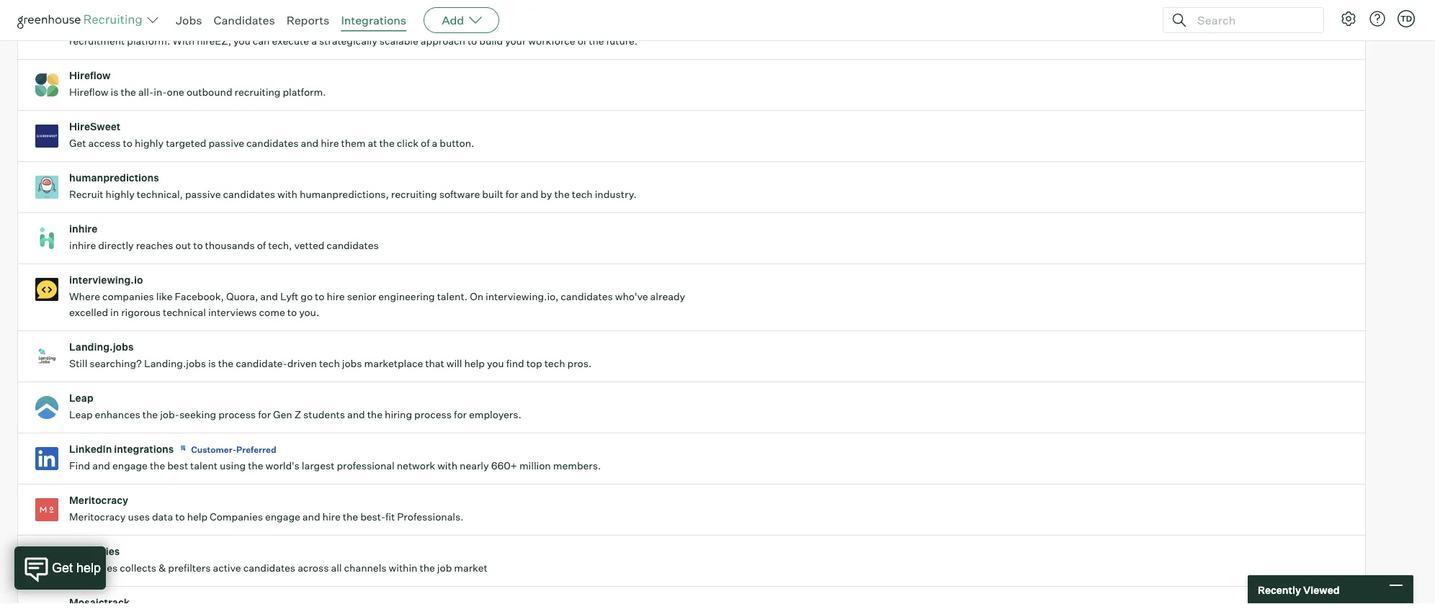 Task type: locate. For each thing, give the bounding box(es) containing it.
1 moberries from the top
[[69, 546, 120, 558]]

2 process from the left
[[414, 409, 452, 421]]

0 horizontal spatial recruiting
[[235, 86, 281, 99]]

targeted
[[166, 137, 206, 150]]

hire inside hiresweet get access to highly targeted passive candidates and hire them at the click of a button.
[[321, 137, 339, 150]]

help right will
[[464, 358, 485, 370]]

2 horizontal spatial for
[[506, 188, 519, 201]]

0 horizontal spatial is
[[111, 86, 119, 99]]

1 vertical spatial passive
[[185, 188, 221, 201]]

the inside meritocracy meritocracy uses data to help companies engage and hire the best-fit professionals.
[[343, 511, 358, 524]]

1 vertical spatial is
[[208, 358, 216, 370]]

0 horizontal spatial landing.jobs
[[69, 341, 134, 354]]

of
[[421, 137, 430, 150], [257, 239, 266, 252]]

candidates right active
[[243, 562, 296, 575]]

recruiting inside humanpredictions recruit highly technical, passive candidates with humanpredictions, recruiting software built for and by the tech industry.
[[391, 188, 437, 201]]

1 horizontal spatial recruiting
[[391, 188, 437, 201]]

of left tech,
[[257, 239, 266, 252]]

passive right technical,
[[185, 188, 221, 201]]

and up come
[[260, 291, 278, 303]]

td
[[1401, 14, 1412, 23]]

is left candidate- at the bottom left
[[208, 358, 216, 370]]

the down preferred
[[248, 460, 263, 472]]

find
[[506, 358, 524, 370]]

hire left senior
[[327, 291, 345, 303]]

1 vertical spatial hire
[[327, 291, 345, 303]]

across
[[298, 562, 329, 575]]

already
[[650, 291, 685, 303]]

recruiting up hiresweet get access to highly targeted passive candidates and hire them at the click of a button.
[[235, 86, 281, 99]]

million
[[519, 460, 551, 472]]

0 vertical spatial passive
[[209, 137, 244, 150]]

candidates up inhire inhire directly reaches out to thousands of tech, vetted candidates
[[223, 188, 275, 201]]

1 inhire from the top
[[69, 223, 97, 235]]

1 horizontal spatial help
[[464, 358, 485, 370]]

is
[[111, 86, 119, 99], [208, 358, 216, 370]]

for
[[506, 188, 519, 201], [258, 409, 271, 421], [454, 409, 467, 421]]

them
[[341, 137, 366, 150]]

for left employers.
[[454, 409, 467, 421]]

2 vertical spatial hire
[[323, 511, 341, 524]]

lyft
[[280, 291, 299, 303]]

with inside humanpredictions recruit highly technical, passive candidates with humanpredictions, recruiting software built for and by the tech industry.
[[277, 188, 298, 201]]

with left nearly at the left bottom of the page
[[438, 460, 458, 472]]

the left 'all-' at the top of page
[[121, 86, 136, 99]]

using
[[220, 460, 246, 472]]

still
[[69, 358, 87, 370]]

candidates
[[214, 13, 275, 27]]

2 hireflow from the top
[[69, 86, 109, 99]]

hiresweet get access to highly targeted passive candidates and hire them at the click of a button.
[[69, 120, 474, 150]]

1 vertical spatial help
[[187, 511, 208, 524]]

0 horizontal spatial help
[[187, 511, 208, 524]]

leap
[[69, 392, 93, 405], [69, 409, 93, 421]]

engage up moberries moberries collects & prefilters active candidates across all channels within the job market at the bottom left of the page
[[265, 511, 300, 524]]

0 vertical spatial hire
[[321, 137, 339, 150]]

engage down linkedin integrations
[[112, 460, 148, 472]]

reports
[[287, 13, 330, 27]]

0 vertical spatial recruiting
[[235, 86, 281, 99]]

the inside landing.jobs still searching? landing.jobs is the candidate-driven tech jobs marketplace that will help you find top tech pros.
[[218, 358, 234, 370]]

1 vertical spatial meritocracy
[[69, 511, 126, 524]]

1 process from the left
[[218, 409, 256, 421]]

to right go
[[315, 291, 325, 303]]

0 vertical spatial is
[[111, 86, 119, 99]]

inhire down recruit
[[69, 223, 97, 235]]

hireflow hireflow is the all-in-one outbound recruiting platform.
[[69, 69, 326, 99]]

hire for them
[[321, 137, 339, 150]]

job-
[[160, 409, 179, 421]]

hire
[[321, 137, 339, 150], [327, 291, 345, 303], [323, 511, 341, 524]]

1 horizontal spatial process
[[414, 409, 452, 421]]

button.
[[440, 137, 474, 150]]

platform.
[[283, 86, 326, 99]]

0 horizontal spatial with
[[277, 188, 298, 201]]

talent
[[190, 460, 218, 472]]

hiresweet
[[69, 120, 121, 133]]

meritocracy left uses
[[69, 511, 126, 524]]

the left the 'best-'
[[343, 511, 358, 524]]

the left job- on the bottom
[[143, 409, 158, 421]]

help inside meritocracy meritocracy uses data to help companies engage and hire the best-fit professionals.
[[187, 511, 208, 524]]

highly left targeted
[[135, 137, 164, 150]]

seeking
[[179, 409, 216, 421]]

0 vertical spatial meritocracy
[[69, 494, 128, 507]]

1 vertical spatial highly
[[106, 188, 135, 201]]

1 leap from the top
[[69, 392, 93, 405]]

passive right targeted
[[209, 137, 244, 150]]

candidates inside interviewing.io where companies like facebook, quora, and lyft go to hire senior engineering talent. on interviewing.io, candidates who've already excelled in rigorous technical interviews come to you.
[[561, 291, 613, 303]]

2 moberries from the top
[[69, 562, 118, 575]]

z
[[295, 409, 301, 421]]

where
[[69, 291, 100, 303]]

inhire inhire directly reaches out to thousands of tech, vetted candidates
[[69, 223, 379, 252]]

process up customer-preferred
[[218, 409, 256, 421]]

passive
[[209, 137, 244, 150], [185, 188, 221, 201]]

to right out
[[193, 239, 203, 252]]

you.
[[299, 306, 319, 319]]

senior
[[347, 291, 376, 303]]

you
[[487, 358, 504, 370]]

help right data
[[187, 511, 208, 524]]

to right data
[[175, 511, 185, 524]]

0 vertical spatial of
[[421, 137, 430, 150]]

on
[[470, 291, 484, 303]]

for left gen
[[258, 409, 271, 421]]

process
[[218, 409, 256, 421], [414, 409, 452, 421]]

candidates inside moberries moberries collects & prefilters active candidates across all channels within the job market
[[243, 562, 296, 575]]

and left by
[[521, 188, 539, 201]]

hire inside meritocracy meritocracy uses data to help companies engage and hire the best-fit professionals.
[[323, 511, 341, 524]]

meritocracy down "find"
[[69, 494, 128, 507]]

humanpredictions recruit highly technical, passive candidates with humanpredictions, recruiting software built for and by the tech industry.
[[69, 172, 637, 201]]

1 horizontal spatial engage
[[265, 511, 300, 524]]

recruiting left the software
[[391, 188, 437, 201]]

the left job
[[420, 562, 435, 575]]

1 vertical spatial inhire
[[69, 239, 96, 252]]

1 vertical spatial engage
[[265, 511, 300, 524]]

highly
[[135, 137, 164, 150], [106, 188, 135, 201]]

1 horizontal spatial of
[[421, 137, 430, 150]]

driven
[[287, 358, 317, 370]]

data
[[152, 511, 173, 524]]

the left best
[[150, 460, 165, 472]]

process right hiring
[[414, 409, 452, 421]]

1 vertical spatial of
[[257, 239, 266, 252]]

and inside interviewing.io where companies like facebook, quora, and lyft go to hire senior engineering talent. on interviewing.io, candidates who've already excelled in rigorous technical interviews come to you.
[[260, 291, 278, 303]]

hire for the
[[323, 511, 341, 524]]

is left 'all-' at the top of page
[[111, 86, 119, 99]]

tech left jobs
[[319, 358, 340, 370]]

interviewing.io,
[[486, 291, 559, 303]]

0 horizontal spatial process
[[218, 409, 256, 421]]

2 inhire from the top
[[69, 239, 96, 252]]

0 vertical spatial help
[[464, 358, 485, 370]]

for right built
[[506, 188, 519, 201]]

1 vertical spatial leap
[[69, 409, 93, 421]]

0 vertical spatial moberries
[[69, 546, 120, 558]]

integrations
[[341, 13, 407, 27]]

candidates right vetted
[[327, 239, 379, 252]]

0 vertical spatial with
[[277, 188, 298, 201]]

meritocracy
[[69, 494, 128, 507], [69, 511, 126, 524]]

candidates down 'platform.'
[[246, 137, 299, 150]]

1 horizontal spatial for
[[454, 409, 467, 421]]

0 vertical spatial leap
[[69, 392, 93, 405]]

recruiting for humanpredictions,
[[391, 188, 437, 201]]

talent.
[[437, 291, 468, 303]]

hire left the 'best-'
[[323, 511, 341, 524]]

and inside hiresweet get access to highly targeted passive candidates and hire them at the click of a button.
[[301, 137, 319, 150]]

reaches
[[136, 239, 173, 252]]

recruiting for outbound
[[235, 86, 281, 99]]

recruiting
[[235, 86, 281, 99], [391, 188, 437, 201]]

0 horizontal spatial engage
[[112, 460, 148, 472]]

1 meritocracy from the top
[[69, 494, 128, 507]]

landing.jobs up job- on the bottom
[[144, 358, 206, 370]]

interviewing.io where companies like facebook, quora, and lyft go to hire senior engineering talent. on interviewing.io, candidates who've already excelled in rigorous technical interviews come to you.
[[69, 274, 685, 319]]

linkedin integrations
[[69, 443, 174, 456]]

tech right top
[[545, 358, 565, 370]]

the
[[121, 86, 136, 99], [379, 137, 395, 150], [554, 188, 570, 201], [218, 358, 234, 370], [143, 409, 158, 421], [367, 409, 383, 421], [150, 460, 165, 472], [248, 460, 263, 472], [343, 511, 358, 524], [420, 562, 435, 575]]

0 vertical spatial hireflow
[[69, 69, 111, 82]]

market
[[454, 562, 488, 575]]

reports link
[[287, 13, 330, 27]]

candidates inside hiresweet get access to highly targeted passive candidates and hire them at the click of a button.
[[246, 137, 299, 150]]

td button
[[1395, 7, 1418, 30]]

of inside hiresweet get access to highly targeted passive candidates and hire them at the click of a button.
[[421, 137, 430, 150]]

all
[[331, 562, 342, 575]]

find and engage the best talent using the world's largest professional network with nearly 660+ million members.
[[69, 460, 601, 472]]

the left candidate- at the bottom left
[[218, 358, 234, 370]]

and right students
[[347, 409, 365, 421]]

highly down humanpredictions
[[106, 188, 135, 201]]

hire left them
[[321, 137, 339, 150]]

highly inside hiresweet get access to highly targeted passive candidates and hire them at the click of a button.
[[135, 137, 164, 150]]

recruiting inside hireflow hireflow is the all-in-one outbound recruiting platform.
[[235, 86, 281, 99]]

tech left industry.
[[572, 188, 593, 201]]

recruit
[[69, 188, 103, 201]]

help
[[464, 358, 485, 370], [187, 511, 208, 524]]

0 horizontal spatial of
[[257, 239, 266, 252]]

access
[[88, 137, 121, 150]]

leap down still
[[69, 392, 93, 405]]

rigorous
[[121, 306, 161, 319]]

1 horizontal spatial is
[[208, 358, 216, 370]]

the right "at"
[[379, 137, 395, 150]]

landing.jobs up searching?
[[69, 341, 134, 354]]

all-
[[138, 86, 154, 99]]

linkedin
[[69, 443, 112, 456]]

landing.jobs
[[69, 341, 134, 354], [144, 358, 206, 370]]

0 horizontal spatial tech
[[319, 358, 340, 370]]

who've
[[615, 291, 648, 303]]

of left a
[[421, 137, 430, 150]]

1 horizontal spatial tech
[[545, 358, 565, 370]]

the left hiring
[[367, 409, 383, 421]]

with up tech,
[[277, 188, 298, 201]]

and
[[301, 137, 319, 150], [521, 188, 539, 201], [260, 291, 278, 303], [347, 409, 365, 421], [92, 460, 110, 472], [303, 511, 320, 524]]

2 horizontal spatial tech
[[572, 188, 593, 201]]

the right by
[[554, 188, 570, 201]]

world's
[[266, 460, 300, 472]]

to right access
[[123, 137, 132, 150]]

candidates left who've
[[561, 291, 613, 303]]

1 vertical spatial with
[[438, 460, 458, 472]]

1 vertical spatial recruiting
[[391, 188, 437, 201]]

the inside humanpredictions recruit highly technical, passive candidates with humanpredictions, recruiting software built for and by the tech industry.
[[554, 188, 570, 201]]

with
[[277, 188, 298, 201], [438, 460, 458, 472]]

inhire left directly
[[69, 239, 96, 252]]

0 vertical spatial inhire
[[69, 223, 97, 235]]

1 vertical spatial moberries
[[69, 562, 118, 575]]

0 vertical spatial landing.jobs
[[69, 341, 134, 354]]

humanpredictions
[[69, 172, 159, 184]]

1 vertical spatial hireflow
[[69, 86, 109, 99]]

leap up linkedin on the left bottom of the page
[[69, 409, 93, 421]]

passive inside humanpredictions recruit highly technical, passive candidates with humanpredictions, recruiting software built for and by the tech industry.
[[185, 188, 221, 201]]

recently viewed
[[1258, 584, 1340, 596]]

tech
[[572, 188, 593, 201], [319, 358, 340, 370], [545, 358, 565, 370]]

1 vertical spatial landing.jobs
[[144, 358, 206, 370]]

0 vertical spatial highly
[[135, 137, 164, 150]]

and up across
[[303, 511, 320, 524]]

and left them
[[301, 137, 319, 150]]



Task type: describe. For each thing, give the bounding box(es) containing it.
outbound
[[187, 86, 232, 99]]

software
[[439, 188, 480, 201]]

find
[[69, 460, 90, 472]]

companies
[[210, 511, 263, 524]]

uses
[[128, 511, 150, 524]]

and inside leap leap enhances the job-seeking process for gen z students and the hiring process for employers.
[[347, 409, 365, 421]]

recently
[[1258, 584, 1301, 596]]

the inside moberries moberries collects & prefilters active candidates across all channels within the job market
[[420, 562, 435, 575]]

job
[[437, 562, 452, 575]]

660+
[[491, 460, 517, 472]]

best-
[[360, 511, 386, 524]]

hiring
[[385, 409, 412, 421]]

jobs link
[[176, 13, 202, 27]]

built
[[482, 188, 503, 201]]

the inside hiresweet get access to highly targeted passive candidates and hire them at the click of a button.
[[379, 137, 395, 150]]

greenhouse recruiting image
[[17, 12, 147, 29]]

landing.jobs still searching? landing.jobs is the candidate-driven tech jobs marketplace that will help you find top tech pros.
[[69, 341, 592, 370]]

1 horizontal spatial landing.jobs
[[144, 358, 206, 370]]

excelled
[[69, 306, 108, 319]]

to inside hiresweet get access to highly targeted passive candidates and hire them at the click of a button.
[[123, 137, 132, 150]]

in-
[[154, 86, 167, 99]]

customer-
[[191, 444, 236, 455]]

to down lyft
[[287, 306, 297, 319]]

tech,
[[268, 239, 292, 252]]

passive inside hiresweet get access to highly targeted passive candidates and hire them at the click of a button.
[[209, 137, 244, 150]]

prefilters
[[168, 562, 211, 575]]

nearly
[[460, 460, 489, 472]]

best
[[167, 460, 188, 472]]

quora,
[[226, 291, 258, 303]]

hire inside interviewing.io where companies like facebook, quora, and lyft go to hire senior engineering talent. on interviewing.io, candidates who've already excelled in rigorous technical interviews come to you.
[[327, 291, 345, 303]]

network
[[397, 460, 435, 472]]

that
[[425, 358, 444, 370]]

thousands
[[205, 239, 255, 252]]

out
[[176, 239, 191, 252]]

directly
[[98, 239, 134, 252]]

jobs
[[176, 13, 202, 27]]

within
[[389, 562, 418, 575]]

jobs
[[342, 358, 362, 370]]

Search text field
[[1194, 10, 1311, 31]]

1 horizontal spatial with
[[438, 460, 458, 472]]

is inside hireflow hireflow is the all-in-one outbound recruiting platform.
[[111, 86, 119, 99]]

leap leap enhances the job-seeking process for gen z students and the hiring process for employers.
[[69, 392, 522, 421]]

td button
[[1398, 10, 1415, 27]]

like
[[156, 291, 173, 303]]

click
[[397, 137, 419, 150]]

and down linkedin on the left bottom of the page
[[92, 460, 110, 472]]

highly inside humanpredictions recruit highly technical, passive candidates with humanpredictions, recruiting software built for and by the tech industry.
[[106, 188, 135, 201]]

1 hireflow from the top
[[69, 69, 111, 82]]

marketplace
[[364, 358, 423, 370]]

to inside inhire inhire directly reaches out to thousands of tech, vetted candidates
[[193, 239, 203, 252]]

0 vertical spatial engage
[[112, 460, 148, 472]]

facebook,
[[175, 291, 224, 303]]

and inside meritocracy meritocracy uses data to help companies engage and hire the best-fit professionals.
[[303, 511, 320, 524]]

candidates inside inhire inhire directly reaches out to thousands of tech, vetted candidates
[[327, 239, 379, 252]]

students
[[303, 409, 345, 421]]

top
[[527, 358, 542, 370]]

interviews
[[208, 306, 257, 319]]

get
[[69, 137, 86, 150]]

engineering
[[379, 291, 435, 303]]

enhances
[[95, 409, 140, 421]]

2 meritocracy from the top
[[69, 511, 126, 524]]

in
[[110, 306, 119, 319]]

help inside landing.jobs still searching? landing.jobs is the candidate-driven tech jobs marketplace that will help you find top tech pros.
[[464, 358, 485, 370]]

professional
[[337, 460, 395, 472]]

candidates inside humanpredictions recruit highly technical, passive candidates with humanpredictions, recruiting software built for and by the tech industry.
[[223, 188, 275, 201]]

the inside hireflow hireflow is the all-in-one outbound recruiting platform.
[[121, 86, 136, 99]]

come
[[259, 306, 285, 319]]

viewed
[[1304, 584, 1340, 596]]

engage inside meritocracy meritocracy uses data to help companies engage and hire the best-fit professionals.
[[265, 511, 300, 524]]

a
[[432, 137, 438, 150]]

candidates link
[[214, 13, 275, 27]]

searching?
[[90, 358, 142, 370]]

and inside humanpredictions recruit highly technical, passive candidates with humanpredictions, recruiting software built for and by the tech industry.
[[521, 188, 539, 201]]

gen
[[273, 409, 292, 421]]

add button
[[424, 7, 500, 33]]

companies
[[102, 291, 154, 303]]

meritocracy meritocracy uses data to help companies engage and hire the best-fit professionals.
[[69, 494, 464, 524]]

2 leap from the top
[[69, 409, 93, 421]]

of inside inhire inhire directly reaches out to thousands of tech, vetted candidates
[[257, 239, 266, 252]]

largest
[[302, 460, 335, 472]]

to inside meritocracy meritocracy uses data to help companies engage and hire the best-fit professionals.
[[175, 511, 185, 524]]

will
[[447, 358, 462, 370]]

configure image
[[1340, 10, 1358, 27]]

&
[[159, 562, 166, 575]]

for inside humanpredictions recruit highly technical, passive candidates with humanpredictions, recruiting software built for and by the tech industry.
[[506, 188, 519, 201]]

pros.
[[568, 358, 592, 370]]

interviewing.io
[[69, 274, 143, 287]]

integrations
[[114, 443, 174, 456]]

active
[[213, 562, 241, 575]]

add
[[442, 13, 464, 27]]

tech inside humanpredictions recruit highly technical, passive candidates with humanpredictions, recruiting software built for and by the tech industry.
[[572, 188, 593, 201]]

one
[[167, 86, 184, 99]]

vetted
[[294, 239, 325, 252]]

industry.
[[595, 188, 637, 201]]

integrations link
[[341, 13, 407, 27]]

is inside landing.jobs still searching? landing.jobs is the candidate-driven tech jobs marketplace that will help you find top tech pros.
[[208, 358, 216, 370]]

members.
[[553, 460, 601, 472]]

preferred
[[236, 444, 276, 455]]

0 horizontal spatial for
[[258, 409, 271, 421]]

by
[[541, 188, 552, 201]]



Task type: vqa. For each thing, say whether or not it's contained in the screenshot.


